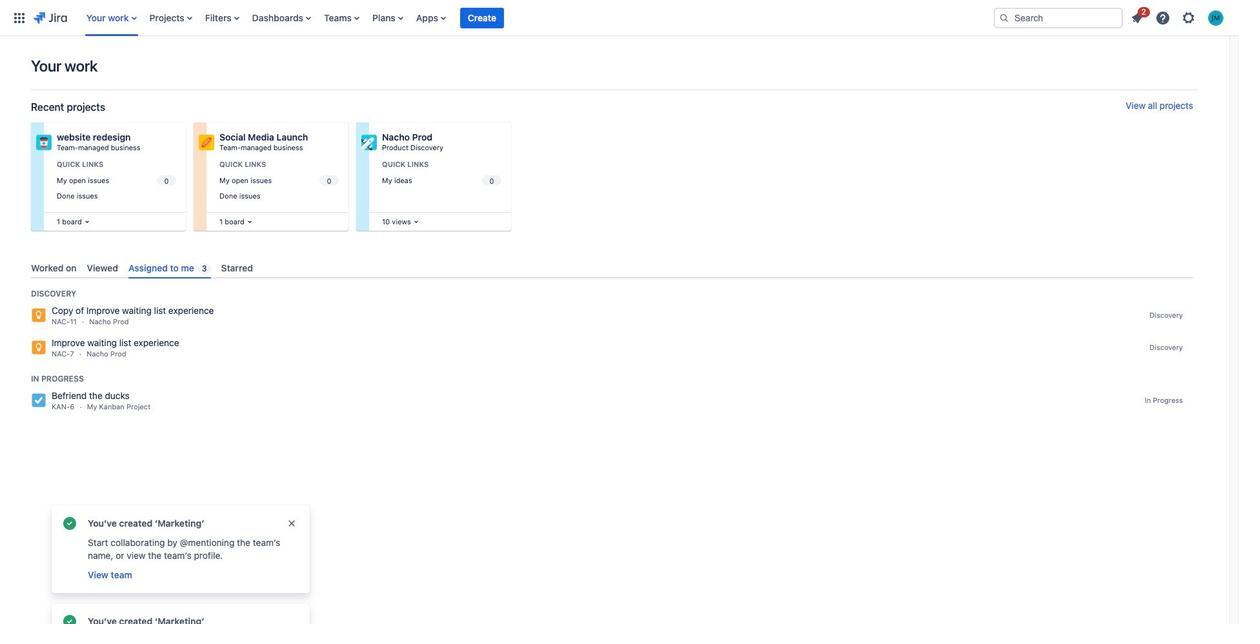 Task type: locate. For each thing, give the bounding box(es) containing it.
1 success image from the top
[[62, 516, 77, 532]]

1 horizontal spatial list item
[[1126, 5, 1150, 28]]

0 horizontal spatial board image
[[82, 217, 92, 227]]

appswitcher icon image
[[12, 10, 27, 25]]

help image
[[1156, 10, 1171, 25]]

notifications image
[[1130, 10, 1145, 25]]

tab list
[[26, 258, 1199, 279]]

list item
[[460, 0, 504, 36], [1126, 5, 1150, 28]]

banner
[[0, 0, 1239, 36]]

1 vertical spatial success image
[[62, 615, 77, 625]]

success image
[[62, 516, 77, 532], [62, 615, 77, 625]]

0 vertical spatial success image
[[62, 516, 77, 532]]

1 board image from the left
[[82, 217, 92, 227]]

1 horizontal spatial board image
[[411, 217, 421, 227]]

primary element
[[8, 0, 984, 36]]

your profile and settings image
[[1209, 10, 1224, 25]]

dismiss image
[[287, 519, 297, 529]]

board image
[[82, 217, 92, 227], [411, 217, 421, 227]]

list
[[80, 0, 984, 36], [1126, 5, 1232, 29]]

jira image
[[34, 10, 67, 25], [34, 10, 67, 25]]

list item inside list
[[1126, 5, 1150, 28]]

None search field
[[994, 7, 1123, 28]]



Task type: describe. For each thing, give the bounding box(es) containing it.
0 horizontal spatial list
[[80, 0, 984, 36]]

settings image
[[1181, 10, 1197, 25]]

board image
[[245, 217, 255, 227]]

Search field
[[994, 7, 1123, 28]]

2 board image from the left
[[411, 217, 421, 227]]

0 horizontal spatial list item
[[460, 0, 504, 36]]

search image
[[999, 13, 1010, 23]]

1 horizontal spatial list
[[1126, 5, 1232, 29]]

2 success image from the top
[[62, 615, 77, 625]]



Task type: vqa. For each thing, say whether or not it's contained in the screenshot.
Primary element
yes



